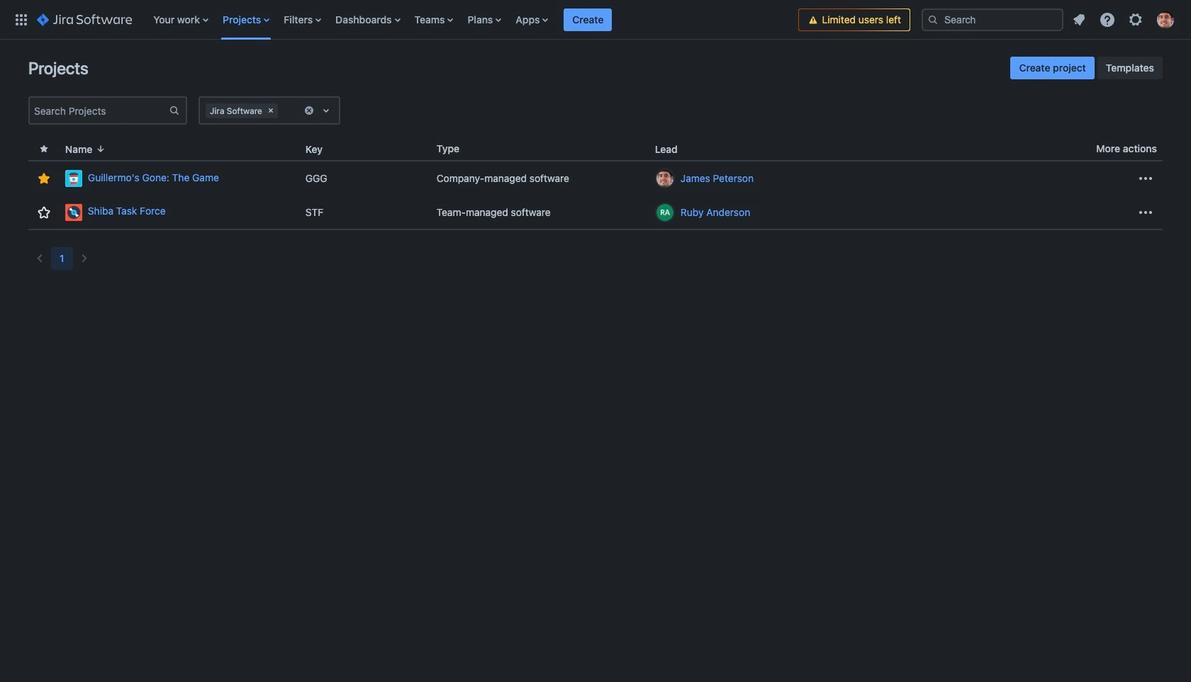 Task type: describe. For each thing, give the bounding box(es) containing it.
Search Projects text field
[[30, 101, 169, 121]]

your profile and settings image
[[1157, 11, 1174, 28]]

Choose Jira products text field
[[281, 104, 283, 118]]

Search field
[[922, 8, 1064, 31]]

open image
[[318, 102, 335, 119]]

clear image
[[265, 105, 276, 116]]

star shiba task force image
[[35, 204, 52, 221]]

clear image
[[303, 105, 315, 116]]

appswitcher icon image
[[13, 11, 30, 28]]

more image
[[1137, 170, 1154, 187]]

settings image
[[1127, 11, 1144, 28]]

1 horizontal spatial list
[[1066, 7, 1183, 32]]

help image
[[1099, 11, 1116, 28]]

next image
[[76, 250, 93, 267]]

primary element
[[9, 0, 799, 39]]



Task type: vqa. For each thing, say whether or not it's contained in the screenshot.
sidebar navigation image
no



Task type: locate. For each thing, give the bounding box(es) containing it.
star guillermo's gone: the game image
[[35, 170, 52, 187]]

jira software image
[[37, 11, 132, 28], [37, 11, 132, 28]]

previous image
[[31, 250, 48, 267]]

group
[[1011, 57, 1163, 79]]

search image
[[927, 14, 939, 25]]

banner
[[0, 0, 1191, 40]]

list item
[[564, 0, 612, 39]]

None search field
[[922, 8, 1064, 31]]

more image
[[1137, 204, 1154, 221]]

0 horizontal spatial list
[[146, 0, 799, 39]]

notifications image
[[1071, 11, 1088, 28]]

list
[[146, 0, 799, 39], [1066, 7, 1183, 32]]



